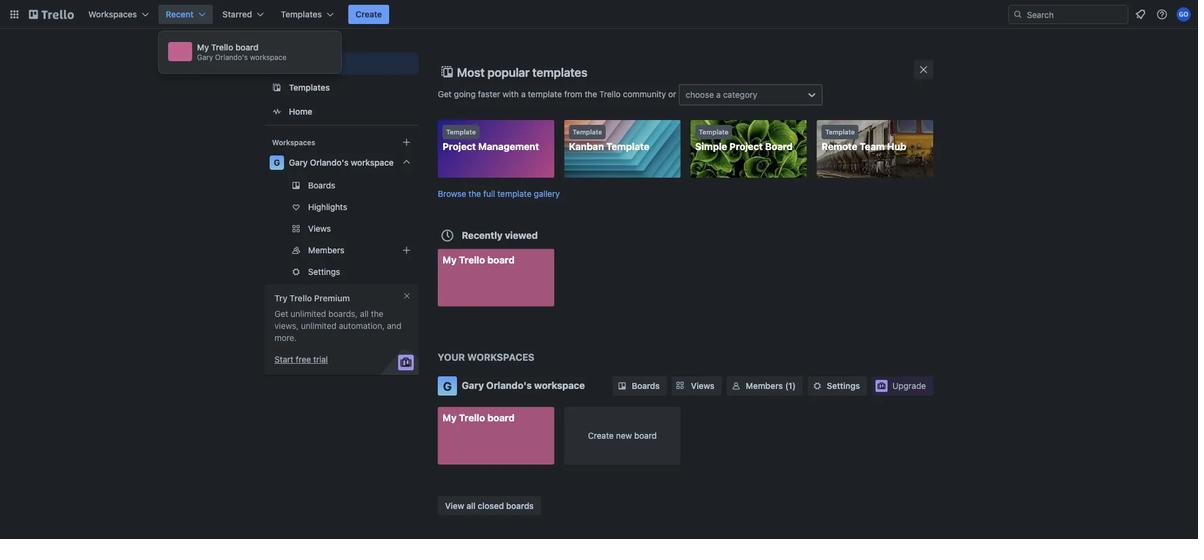 Task type: locate. For each thing, give the bounding box(es) containing it.
project inside template project management
[[443, 141, 476, 152]]

my for 2nd my trello board link from the top
[[443, 413, 457, 424]]

2 project from the left
[[730, 141, 763, 152]]

2 vertical spatial boards link
[[613, 377, 667, 396]]

from
[[565, 89, 583, 99]]

1 vertical spatial gary orlando's workspace
[[462, 380, 585, 392]]

0 vertical spatial boards
[[289, 59, 317, 69]]

template inside template remote team hub
[[826, 128, 855, 136]]

1 vertical spatial settings link
[[808, 377, 868, 396]]

0 notifications image
[[1134, 7, 1148, 22]]

1 vertical spatial views
[[691, 381, 715, 391]]

get left going
[[438, 89, 452, 99]]

create
[[356, 9, 382, 19], [588, 431, 614, 441]]

settings link right the (1)
[[808, 377, 868, 396]]

templates up board image
[[281, 9, 322, 19]]

the left full
[[469, 189, 481, 199]]

0 vertical spatial orlando's
[[215, 53, 248, 61]]

0 horizontal spatial the
[[371, 309, 384, 319]]

2 vertical spatial my
[[443, 413, 457, 424]]

category
[[724, 90, 758, 100]]

recent button
[[159, 5, 213, 24]]

templates inside dropdown button
[[281, 9, 322, 19]]

starred
[[223, 9, 252, 19]]

1 project from the left
[[443, 141, 476, 152]]

free
[[296, 355, 311, 365]]

1 horizontal spatial gary
[[289, 158, 308, 168]]

template inside template simple project board
[[699, 128, 729, 136]]

template down going
[[446, 128, 476, 136]]

gary down "recent" popup button
[[197, 53, 213, 61]]

1 sm image from the left
[[617, 380, 629, 392]]

0 vertical spatial views link
[[265, 219, 419, 239]]

start free trial
[[275, 355, 328, 365]]

1 vertical spatial members
[[746, 381, 783, 391]]

unlimited
[[291, 309, 326, 319], [301, 321, 337, 331]]

my trello board for 2nd my trello board link from the bottom of the page
[[443, 254, 515, 266]]

the inside try trello premium get unlimited boards, all the views, unlimited automation, and more.
[[371, 309, 384, 319]]

1 horizontal spatial gary orlando's workspace
[[462, 380, 585, 392]]

1 vertical spatial settings
[[827, 381, 861, 391]]

0 horizontal spatial settings
[[308, 267, 340, 277]]

template
[[446, 128, 476, 136], [573, 128, 603, 136], [699, 128, 729, 136], [826, 128, 855, 136], [607, 141, 650, 152]]

recent
[[166, 9, 194, 19]]

my trello board link
[[438, 249, 555, 307], [438, 407, 555, 465]]

orlando's up highlights
[[310, 158, 349, 168]]

workspace
[[250, 53, 287, 61], [351, 158, 394, 168], [534, 380, 585, 392]]

the up automation,
[[371, 309, 384, 319]]

members left the (1)
[[746, 381, 783, 391]]

2 my trello board link from the top
[[438, 407, 555, 465]]

a right choose
[[717, 90, 721, 100]]

2 sm image from the left
[[731, 380, 743, 392]]

my
[[197, 42, 209, 52], [443, 254, 457, 266], [443, 413, 457, 424]]

management
[[479, 141, 540, 152]]

g down home image
[[274, 158, 280, 168]]

members down highlights
[[308, 245, 345, 255]]

0 vertical spatial gary
[[197, 53, 213, 61]]

or
[[669, 89, 677, 99]]

settings up premium
[[308, 267, 340, 277]]

all
[[360, 309, 369, 319], [467, 501, 476, 511]]

settings right sm icon
[[827, 381, 861, 391]]

1 horizontal spatial workspace
[[351, 158, 394, 168]]

0 vertical spatial gary orlando's workspace
[[289, 158, 394, 168]]

1 my trello board from the top
[[443, 254, 515, 266]]

template inside template project management
[[446, 128, 476, 136]]

0 horizontal spatial all
[[360, 309, 369, 319]]

0 horizontal spatial orlando's
[[215, 53, 248, 61]]

2 my trello board from the top
[[443, 413, 515, 424]]

home
[[289, 107, 313, 117]]

template for simple
[[699, 128, 729, 136]]

my trello board for 2nd my trello board link from the top
[[443, 413, 515, 424]]

2 vertical spatial gary
[[462, 380, 484, 392]]

boards link
[[265, 53, 419, 75], [265, 176, 419, 195], [613, 377, 667, 396]]

templates
[[281, 9, 322, 19], [289, 83, 330, 93]]

all right view
[[467, 501, 476, 511]]

0 vertical spatial my trello board
[[443, 254, 515, 266]]

2 vertical spatial orlando's
[[487, 380, 532, 392]]

1 vertical spatial the
[[469, 189, 481, 199]]

project inside template simple project board
[[730, 141, 763, 152]]

0 vertical spatial workspace
[[250, 53, 287, 61]]

0 vertical spatial g
[[274, 158, 280, 168]]

the
[[585, 89, 598, 99], [469, 189, 481, 199], [371, 309, 384, 319]]

views
[[308, 224, 331, 234], [691, 381, 715, 391]]

0 horizontal spatial members
[[308, 245, 345, 255]]

search image
[[1014, 10, 1023, 19]]

2 vertical spatial boards
[[632, 381, 660, 391]]

choose a category
[[686, 90, 758, 100]]

your
[[438, 352, 465, 363]]

all inside button
[[467, 501, 476, 511]]

1 vertical spatial all
[[467, 501, 476, 511]]

create new board
[[588, 431, 657, 441]]

create inside create button
[[356, 9, 382, 19]]

choose
[[686, 90, 714, 100]]

recently viewed
[[462, 230, 538, 241]]

0 horizontal spatial sm image
[[617, 380, 629, 392]]

unlimited down boards,
[[301, 321, 337, 331]]

0 vertical spatial workspaces
[[88, 9, 137, 19]]

Search field
[[1023, 5, 1129, 23]]

new
[[616, 431, 632, 441]]

1 horizontal spatial get
[[438, 89, 452, 99]]

members link
[[265, 241, 419, 260]]

1 vertical spatial g
[[443, 379, 452, 393]]

boards link for highlights
[[265, 176, 419, 195]]

boards link up highlights 'link'
[[265, 176, 419, 195]]

sm image
[[617, 380, 629, 392], [731, 380, 743, 392]]

view
[[445, 501, 465, 511]]

1 horizontal spatial a
[[717, 90, 721, 100]]

1 vertical spatial boards link
[[265, 176, 419, 195]]

hub
[[888, 141, 907, 152]]

0 vertical spatial the
[[585, 89, 598, 99]]

boards,
[[329, 309, 358, 319]]

start
[[275, 355, 294, 365]]

0 horizontal spatial workspace
[[250, 53, 287, 61]]

1 horizontal spatial create
[[588, 431, 614, 441]]

0 vertical spatial settings
[[308, 267, 340, 277]]

all up automation,
[[360, 309, 369, 319]]

0 horizontal spatial gary
[[197, 53, 213, 61]]

recently
[[462, 230, 503, 241]]

0 horizontal spatial get
[[275, 309, 288, 319]]

orlando's down workspaces
[[487, 380, 532, 392]]

gary inside my trello board gary orlando's workspace
[[197, 53, 213, 61]]

1 vertical spatial gary
[[289, 158, 308, 168]]

project
[[443, 141, 476, 152], [730, 141, 763, 152]]

workspaces
[[88, 9, 137, 19], [272, 138, 315, 147]]

get up views,
[[275, 309, 288, 319]]

boards right board image
[[289, 59, 317, 69]]

1 horizontal spatial settings
[[827, 381, 861, 391]]

workspaces button
[[81, 5, 156, 24]]

boards link up new
[[613, 377, 667, 396]]

sm image left members (1)
[[731, 380, 743, 392]]

2 vertical spatial the
[[371, 309, 384, 319]]

g
[[274, 158, 280, 168], [443, 379, 452, 393]]

views link
[[265, 219, 419, 239], [672, 377, 722, 396]]

closed
[[478, 501, 504, 511]]

sm image up create new board at the bottom
[[617, 380, 629, 392]]

0 vertical spatial create
[[356, 9, 382, 19]]

simple
[[696, 141, 728, 152]]

template right full
[[498, 189, 532, 199]]

add image
[[400, 243, 414, 258]]

orlando's
[[215, 53, 248, 61], [310, 158, 349, 168], [487, 380, 532, 392]]

0 horizontal spatial workspaces
[[88, 9, 137, 19]]

settings link down members link
[[265, 263, 419, 282]]

boards up highlights
[[308, 181, 336, 190]]

0 horizontal spatial settings link
[[265, 263, 419, 282]]

a right with
[[521, 89, 526, 99]]

settings link
[[265, 263, 419, 282], [808, 377, 868, 396]]

boards link up the templates link at left
[[265, 53, 419, 75]]

project up browse
[[443, 141, 476, 152]]

1 vertical spatial boards
[[308, 181, 336, 190]]

0 vertical spatial settings link
[[265, 263, 419, 282]]

the right from
[[585, 89, 598, 99]]

1 vertical spatial my
[[443, 254, 457, 266]]

1 vertical spatial create
[[588, 431, 614, 441]]

1 vertical spatial templates
[[289, 83, 330, 93]]

settings for the topmost settings link
[[308, 267, 340, 277]]

most popular templates
[[457, 65, 588, 79]]

1 horizontal spatial project
[[730, 141, 763, 152]]

my trello board
[[443, 254, 515, 266], [443, 413, 515, 424]]

orlando's down starred
[[215, 53, 248, 61]]

1 horizontal spatial members
[[746, 381, 783, 391]]

1 vertical spatial template
[[498, 189, 532, 199]]

gary orlando's workspace
[[289, 158, 394, 168], [462, 380, 585, 392]]

0 vertical spatial templates
[[281, 9, 322, 19]]

1 horizontal spatial workspaces
[[272, 138, 315, 147]]

get
[[438, 89, 452, 99], [275, 309, 288, 319]]

0 vertical spatial members
[[308, 245, 345, 255]]

template up kanban
[[573, 128, 603, 136]]

get going faster with a template from the trello community or
[[438, 89, 679, 99]]

template right kanban
[[607, 141, 650, 152]]

trello
[[211, 42, 233, 52], [600, 89, 621, 99], [459, 254, 485, 266], [290, 294, 312, 303], [459, 413, 485, 424]]

gary down your workspaces
[[462, 380, 484, 392]]

settings
[[308, 267, 340, 277], [827, 381, 861, 391]]

1 horizontal spatial all
[[467, 501, 476, 511]]

0 horizontal spatial create
[[356, 9, 382, 19]]

sm image
[[812, 380, 824, 392]]

browse the full template gallery
[[438, 189, 560, 199]]

0 vertical spatial all
[[360, 309, 369, 319]]

workspaces
[[468, 352, 535, 363]]

template down templates
[[528, 89, 562, 99]]

1 horizontal spatial sm image
[[731, 380, 743, 392]]

my for 2nd my trello board link from the bottom of the page
[[443, 254, 457, 266]]

gary
[[197, 53, 213, 61], [289, 158, 308, 168], [462, 380, 484, 392]]

gary orlando's workspace up highlights 'link'
[[289, 158, 394, 168]]

1 horizontal spatial views link
[[672, 377, 722, 396]]

0 vertical spatial my trello board link
[[438, 249, 555, 307]]

1 vertical spatial my trello board
[[443, 413, 515, 424]]

template up the 'simple'
[[699, 128, 729, 136]]

boards up new
[[632, 381, 660, 391]]

boards
[[289, 59, 317, 69], [308, 181, 336, 190], [632, 381, 660, 391]]

project left board
[[730, 141, 763, 152]]

templates up home
[[289, 83, 330, 93]]

gary down home
[[289, 158, 308, 168]]

2 horizontal spatial workspace
[[534, 380, 585, 392]]

board
[[236, 42, 259, 52], [488, 254, 515, 266], [488, 413, 515, 424], [635, 431, 657, 441]]

gary orlando (garyorlando) image
[[1177, 7, 1192, 22]]

0 horizontal spatial project
[[443, 141, 476, 152]]

g down your
[[443, 379, 452, 393]]

1 vertical spatial my trello board link
[[438, 407, 555, 465]]

automation,
[[339, 321, 385, 331]]

1 vertical spatial get
[[275, 309, 288, 319]]

template up 'remote'
[[826, 128, 855, 136]]

templates
[[533, 65, 588, 79]]

members
[[308, 245, 345, 255], [746, 381, 783, 391]]

a
[[521, 89, 526, 99], [717, 90, 721, 100]]

1 horizontal spatial settings link
[[808, 377, 868, 396]]

try trello premium get unlimited boards, all the views, unlimited automation, and more.
[[275, 294, 402, 343]]

my inside my trello board gary orlando's workspace
[[197, 42, 209, 52]]

1 vertical spatial views link
[[672, 377, 722, 396]]

team
[[860, 141, 885, 152]]

1 horizontal spatial orlando's
[[310, 158, 349, 168]]

unlimited up views,
[[291, 309, 326, 319]]

0 horizontal spatial views
[[308, 224, 331, 234]]

2 horizontal spatial the
[[585, 89, 598, 99]]

boards link for views
[[613, 377, 667, 396]]

template
[[528, 89, 562, 99], [498, 189, 532, 199]]

0 vertical spatial my
[[197, 42, 209, 52]]

gary orlando's workspace down workspaces
[[462, 380, 585, 392]]



Task type: vqa. For each thing, say whether or not it's contained in the screenshot.
remote
yes



Task type: describe. For each thing, give the bounding box(es) containing it.
home link
[[265, 101, 419, 123]]

views,
[[275, 321, 299, 331]]

home image
[[270, 105, 284, 119]]

template board image
[[270, 81, 284, 95]]

1 vertical spatial unlimited
[[301, 321, 337, 331]]

popular
[[488, 65, 530, 79]]

open information menu image
[[1157, 8, 1169, 20]]

all inside try trello premium get unlimited boards, all the views, unlimited automation, and more.
[[360, 309, 369, 319]]

create a workspace image
[[400, 135, 414, 150]]

browse the full template gallery link
[[438, 189, 560, 199]]

create for create
[[356, 9, 382, 19]]

0 vertical spatial views
[[308, 224, 331, 234]]

boards for highlights
[[308, 181, 336, 190]]

2 vertical spatial workspace
[[534, 380, 585, 392]]

community
[[623, 89, 666, 99]]

template simple project board
[[696, 128, 793, 152]]

boards for views
[[632, 381, 660, 391]]

2 horizontal spatial orlando's
[[487, 380, 532, 392]]

template remote team hub
[[822, 128, 907, 152]]

viewed
[[505, 230, 538, 241]]

template for project
[[446, 128, 476, 136]]

with
[[503, 89, 519, 99]]

members for members (1)
[[746, 381, 783, 391]]

full
[[484, 189, 495, 199]]

1 vertical spatial workspaces
[[272, 138, 315, 147]]

boards
[[506, 501, 534, 511]]

(1)
[[786, 381, 796, 391]]

create for create new board
[[588, 431, 614, 441]]

0 vertical spatial boards link
[[265, 53, 419, 75]]

template kanban template
[[569, 128, 650, 152]]

your workspaces
[[438, 352, 535, 363]]

the for get going faster with a template from the trello community or
[[585, 89, 598, 99]]

0 vertical spatial get
[[438, 89, 452, 99]]

view all closed boards
[[445, 501, 534, 511]]

trello inside try trello premium get unlimited boards, all the views, unlimited automation, and more.
[[290, 294, 312, 303]]

settings for settings link to the bottom
[[827, 381, 861, 391]]

the for try trello premium get unlimited boards, all the views, unlimited automation, and more.
[[371, 309, 384, 319]]

board image
[[270, 56, 284, 71]]

1 horizontal spatial g
[[443, 379, 452, 393]]

members (1)
[[746, 381, 796, 391]]

premium
[[314, 294, 350, 303]]

highlights
[[308, 202, 347, 212]]

template for remote
[[826, 128, 855, 136]]

template for kanban
[[573, 128, 603, 136]]

0 horizontal spatial gary orlando's workspace
[[289, 158, 394, 168]]

1 horizontal spatial views
[[691, 381, 715, 391]]

upgrade button
[[873, 377, 934, 396]]

back to home image
[[29, 5, 74, 24]]

kanban
[[569, 141, 604, 152]]

start free trial button
[[275, 354, 328, 366]]

starred button
[[215, 5, 271, 24]]

1 vertical spatial orlando's
[[310, 158, 349, 168]]

2 horizontal spatial gary
[[462, 380, 484, 392]]

members for members
[[308, 245, 345, 255]]

0 vertical spatial template
[[528, 89, 562, 99]]

primary element
[[0, 0, 1199, 29]]

workspace inside my trello board gary orlando's workspace
[[250, 53, 287, 61]]

going
[[454, 89, 476, 99]]

workspaces inside popup button
[[88, 9, 137, 19]]

1 my trello board link from the top
[[438, 249, 555, 307]]

try
[[275, 294, 288, 303]]

0 horizontal spatial a
[[521, 89, 526, 99]]

gallery
[[534, 189, 560, 199]]

browse
[[438, 189, 467, 199]]

most
[[457, 65, 485, 79]]

0 horizontal spatial g
[[274, 158, 280, 168]]

more.
[[275, 333, 297, 343]]

upgrade
[[893, 381, 927, 391]]

0 vertical spatial unlimited
[[291, 309, 326, 319]]

get inside try trello premium get unlimited boards, all the views, unlimited automation, and more.
[[275, 309, 288, 319]]

1 horizontal spatial the
[[469, 189, 481, 199]]

trello inside my trello board gary orlando's workspace
[[211, 42, 233, 52]]

my trello board gary orlando's workspace
[[197, 42, 287, 61]]

and
[[387, 321, 402, 331]]

templates button
[[274, 5, 341, 24]]

1 vertical spatial workspace
[[351, 158, 394, 168]]

template project management
[[443, 128, 540, 152]]

faster
[[478, 89, 501, 99]]

orlando's inside my trello board gary orlando's workspace
[[215, 53, 248, 61]]

board
[[766, 141, 793, 152]]

view all closed boards button
[[438, 497, 541, 516]]

0 horizontal spatial views link
[[265, 219, 419, 239]]

trial
[[313, 355, 328, 365]]

remote
[[822, 141, 858, 152]]

highlights link
[[265, 198, 419, 217]]

create button
[[349, 5, 389, 24]]

board inside my trello board gary orlando's workspace
[[236, 42, 259, 52]]

templates link
[[265, 77, 419, 99]]



